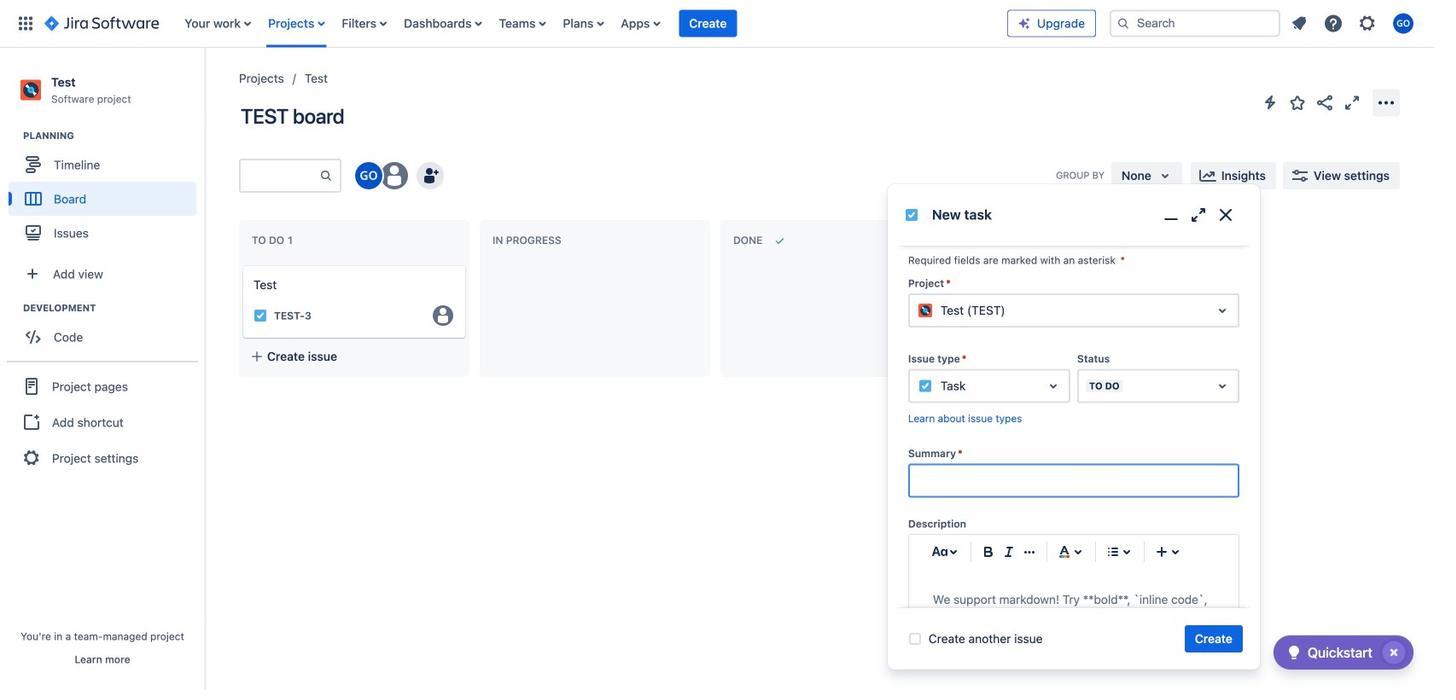 Task type: vqa. For each thing, say whether or not it's contained in the screenshot.
Unstar This Space icon in GARY ORLANDO link
no



Task type: locate. For each thing, give the bounding box(es) containing it.
new task image
[[905, 208, 919, 222]]

go full screen image
[[1189, 205, 1209, 225]]

sidebar element
[[0, 48, 205, 691]]

banner
[[0, 0, 1435, 48]]

2 vertical spatial group
[[7, 361, 198, 483]]

group for planning 'icon'
[[9, 129, 204, 256]]

list item
[[679, 0, 737, 47]]

help image
[[1324, 13, 1344, 34]]

sidebar navigation image
[[186, 68, 224, 102]]

1 vertical spatial heading
[[23, 302, 204, 315]]

create issue image
[[231, 255, 252, 275]]

enter full screen image
[[1343, 93, 1363, 113]]

list
[[176, 0, 1008, 47], [1284, 8, 1425, 39]]

1 vertical spatial group
[[9, 302, 204, 360]]

group
[[9, 129, 204, 256], [9, 302, 204, 360], [7, 361, 198, 483]]

1 horizontal spatial list
[[1284, 8, 1425, 39]]

heading
[[23, 129, 204, 143], [23, 302, 204, 315]]

discard changes and close image
[[1216, 205, 1237, 225]]

heading for planning 'icon''s "group"
[[23, 129, 204, 143]]

more formatting image
[[1020, 542, 1040, 563]]

0 vertical spatial heading
[[23, 129, 204, 143]]

1 heading from the top
[[23, 129, 204, 143]]

None search field
[[1110, 10, 1281, 37]]

2 heading from the top
[[23, 302, 204, 315]]

None text field
[[910, 466, 1238, 497]]

0 vertical spatial group
[[9, 129, 204, 256]]

Search this board text field
[[241, 161, 319, 191]]

task image
[[254, 309, 267, 323]]

open image
[[1213, 301, 1233, 321], [1044, 376, 1064, 397], [1213, 376, 1233, 397]]

check image
[[1284, 643, 1305, 664]]

dismiss quickstart image
[[1381, 640, 1408, 667]]

heading for "group" corresponding to development image
[[23, 302, 204, 315]]

jira software image
[[44, 13, 159, 34], [44, 13, 159, 34]]



Task type: describe. For each thing, give the bounding box(es) containing it.
create column image
[[965, 224, 986, 244]]

text styles image
[[930, 542, 950, 563]]

primary element
[[10, 0, 1008, 47]]

Description - Main content area, start typing to enter text. text field
[[933, 590, 1215, 631]]

minimize image
[[1161, 205, 1182, 225]]

to do element
[[252, 235, 296, 247]]

appswitcher icon image
[[15, 13, 36, 34]]

more image
[[1377, 93, 1397, 113]]

add people image
[[420, 166, 441, 186]]

0 horizontal spatial list
[[176, 0, 1008, 47]]

search image
[[1117, 17, 1131, 30]]

Search field
[[1110, 10, 1281, 37]]

group for development image
[[9, 302, 204, 360]]

planning image
[[3, 126, 23, 146]]

bold ⌘b image
[[979, 542, 999, 563]]

lists image
[[1103, 542, 1124, 563]]

settings image
[[1358, 13, 1378, 34]]

automations menu button icon image
[[1261, 92, 1281, 113]]

development image
[[3, 298, 23, 319]]

notifications image
[[1290, 13, 1310, 34]]

italic ⌘i image
[[999, 542, 1020, 563]]

star test board image
[[1288, 93, 1308, 113]]

your profile and settings image
[[1394, 13, 1414, 34]]



